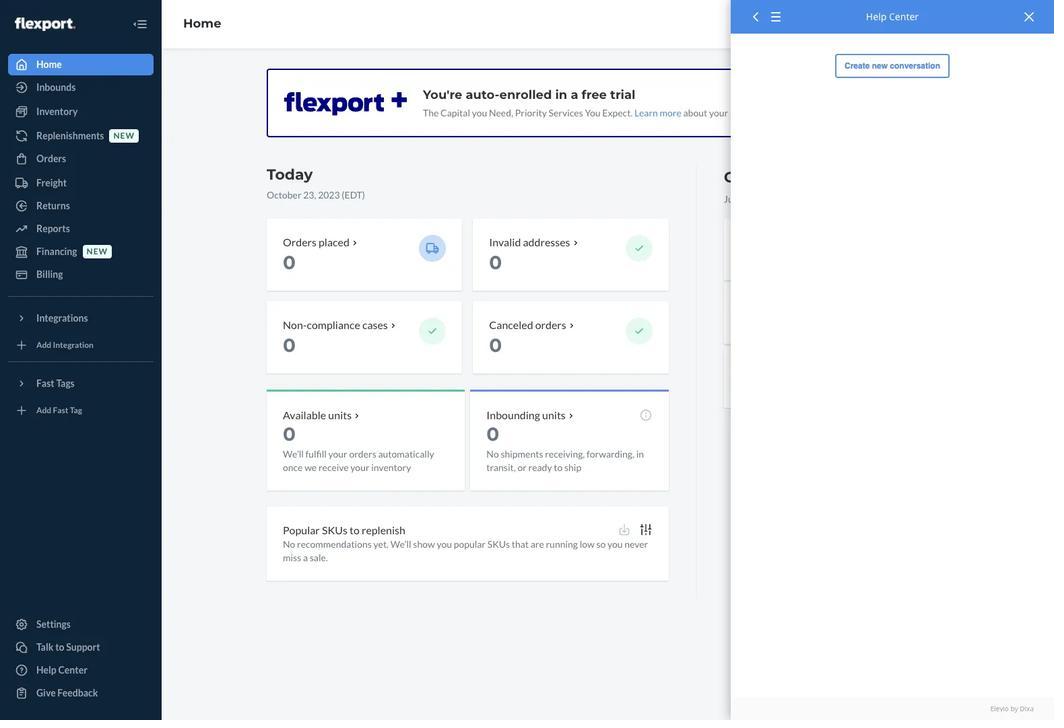 Task type: describe. For each thing, give the bounding box(es) containing it.
add integration link
[[8, 335, 154, 356]]

0 horizontal spatial skus
[[322, 524, 348, 537]]

placed
[[319, 236, 350, 249]]

shipments
[[501, 448, 543, 460]]

inbounds link
[[8, 77, 154, 98]]

tags
[[56, 378, 75, 389]]

october
[[267, 189, 302, 201]]

25,
[[738, 193, 751, 205]]

freight
[[36, 177, 67, 189]]

your inside you're auto-enrolled in a free trial the capital you need, priority services you expect. learn more about your flexport+ benefits.
[[709, 107, 728, 119]]

popular
[[454, 539, 486, 551]]

to inside 0 no shipments receiving, forwarding, in transit, or ready to ship
[[554, 462, 563, 473]]

elevio by dixa
[[991, 705, 1034, 714]]

transit,
[[487, 462, 516, 473]]

)
[[362, 189, 365, 201]]

services
[[549, 107, 583, 119]]

inventory link
[[8, 101, 154, 123]]

settings
[[36, 619, 71, 631]]

1 horizontal spatial orders
[[535, 319, 566, 331]]

returns
[[36, 200, 70, 212]]

units for inbounding units
[[542, 409, 566, 422]]

talk to support
[[36, 642, 100, 654]]

ship
[[565, 462, 582, 473]]

returns link
[[8, 195, 154, 217]]

replenishments
[[36, 130, 104, 141]]

0 for invalid
[[489, 251, 502, 274]]

replenish
[[362, 524, 406, 537]]

fast tags
[[36, 378, 75, 389]]

no inside 0 no shipments receiving, forwarding, in transit, or ready to ship
[[487, 448, 499, 460]]

inventory
[[371, 462, 411, 473]]

fast tags button
[[8, 373, 154, 395]]

give
[[36, 688, 56, 699]]

1 vertical spatial home link
[[8, 54, 154, 75]]

inbounding units
[[487, 409, 566, 422]]

1 horizontal spatial center
[[889, 10, 919, 23]]

elevio
[[991, 705, 1009, 714]]

automatically
[[378, 448, 434, 460]]

0 horizontal spatial help
[[36, 665, 56, 676]]

popular
[[283, 524, 320, 537]]

we'll inside 0 we'll fulfill your orders automatically once we receive your inventory
[[283, 448, 304, 460]]

1 vertical spatial help center
[[36, 665, 88, 676]]

0 horizontal spatial you
[[437, 539, 452, 551]]

integrations
[[36, 313, 88, 324]]

0 for non-
[[283, 334, 296, 357]]

a inside no recommendations yet. we'll show you popular skus that are running low so you never miss a sale.
[[303, 553, 308, 564]]

once
[[283, 462, 303, 473]]

custom jul 25, 2023 - oct 23, 2023
[[724, 169, 837, 205]]

about
[[684, 107, 708, 119]]

available units
[[283, 409, 352, 422]]

you're auto-enrolled in a free trial the capital you need, priority services you expect. learn more about your flexport+ benefits.
[[423, 88, 808, 119]]

financing
[[36, 246, 77, 257]]

orders inside 0 we'll fulfill your orders automatically once we receive your inventory
[[349, 448, 376, 460]]

to inside button
[[55, 642, 64, 654]]

by
[[1011, 705, 1018, 714]]

support
[[66, 642, 100, 654]]

in inside you're auto-enrolled in a free trial the capital you need, priority services you expect. learn more about your flexport+ benefits.
[[555, 88, 568, 102]]

canceled orders
[[489, 319, 566, 331]]

inbounds
[[36, 82, 76, 93]]

0 vertical spatial home link
[[183, 16, 221, 31]]

0 no shipments receiving, forwarding, in transit, or ready to ship
[[487, 423, 644, 473]]

0 horizontal spatial your
[[328, 448, 347, 460]]

integration
[[53, 341, 94, 351]]

billing link
[[8, 264, 154, 286]]

add fast tag link
[[8, 400, 154, 422]]

1 vertical spatial fast
[[53, 406, 68, 416]]

invalid
[[489, 236, 521, 249]]

dixa
[[1020, 705, 1034, 714]]

a inside you're auto-enrolled in a free trial the capital you need, priority services you expect. learn more about your flexport+ benefits.
[[571, 88, 578, 102]]

you're
[[423, 88, 462, 102]]

learn
[[635, 107, 658, 119]]

skus inside no recommendations yet. we'll show you popular skus that are running low so you never miss a sale.
[[488, 539, 510, 551]]

talk to support button
[[8, 637, 154, 659]]

close navigation image
[[132, 16, 148, 32]]

are
[[531, 539, 544, 551]]

flexport+
[[730, 107, 771, 119]]

oct
[[781, 193, 797, 205]]

the
[[423, 107, 439, 119]]

feedback
[[57, 688, 98, 699]]

give feedback button
[[8, 683, 154, 705]]

or
[[518, 462, 527, 473]]

sale.
[[310, 553, 328, 564]]

2023 for today
[[318, 189, 340, 201]]

orders for orders
[[36, 153, 66, 164]]

add fast tag
[[36, 406, 82, 416]]

never
[[625, 539, 648, 551]]

canceled
[[489, 319, 533, 331]]

non-
[[283, 319, 307, 331]]

orders for orders placed
[[283, 236, 317, 249]]

expect.
[[603, 107, 633, 119]]

benefits.
[[772, 107, 808, 119]]

non-compliance cases
[[283, 319, 388, 331]]



Task type: vqa. For each thing, say whether or not it's contained in the screenshot.
0 related to Non-
yes



Task type: locate. For each thing, give the bounding box(es) containing it.
1 horizontal spatial in
[[636, 448, 644, 460]]

1 vertical spatial orders
[[283, 236, 317, 249]]

1 horizontal spatial 2023
[[753, 193, 774, 205]]

ready
[[529, 462, 552, 473]]

2023 left (
[[318, 189, 340, 201]]

your right receive at the left of the page
[[351, 462, 370, 473]]

0 vertical spatial in
[[555, 88, 568, 102]]

freight link
[[8, 172, 154, 194]]

you right the so
[[608, 539, 623, 551]]

0 horizontal spatial home
[[36, 59, 62, 70]]

0 vertical spatial new
[[113, 131, 135, 141]]

you right show
[[437, 539, 452, 551]]

units for available units
[[328, 409, 352, 422]]

elevio by dixa link
[[751, 705, 1034, 714]]

1 units from the left
[[328, 409, 352, 422]]

in right forwarding,
[[636, 448, 644, 460]]

0 horizontal spatial new
[[87, 247, 108, 257]]

1 horizontal spatial you
[[472, 107, 487, 119]]

0 inside 0 no shipments receiving, forwarding, in transit, or ready to ship
[[487, 423, 500, 446]]

home
[[183, 16, 221, 31], [36, 59, 62, 70]]

miss
[[283, 553, 301, 564]]

help center
[[866, 10, 919, 23], [36, 665, 88, 676]]

0 vertical spatial to
[[554, 462, 563, 473]]

0 down inbounding
[[487, 423, 500, 446]]

fast left tag
[[53, 406, 68, 416]]

new for replenishments
[[113, 131, 135, 141]]

reports
[[36, 223, 70, 234]]

cases
[[362, 319, 388, 331]]

2023 for custom
[[753, 193, 774, 205]]

recommendations
[[297, 539, 372, 551]]

compliance
[[307, 319, 360, 331]]

2023 inside today october 23, 2023 ( edt )
[[318, 189, 340, 201]]

0 horizontal spatial no
[[283, 539, 295, 551]]

0 vertical spatial fast
[[36, 378, 54, 389]]

integrations button
[[8, 308, 154, 329]]

2 add from the top
[[36, 406, 51, 416]]

skus left that
[[488, 539, 510, 551]]

you
[[472, 107, 487, 119], [437, 539, 452, 551], [608, 539, 623, 551]]

we'll up once
[[283, 448, 304, 460]]

talk
[[36, 642, 54, 654]]

skus up recommendations
[[322, 524, 348, 537]]

2 vertical spatial to
[[55, 642, 64, 654]]

receive
[[319, 462, 349, 473]]

0 vertical spatial help center
[[866, 10, 919, 23]]

inventory
[[36, 106, 78, 117]]

2 units from the left
[[542, 409, 566, 422]]

23, inside custom jul 25, 2023 - oct 23, 2023
[[799, 193, 812, 205]]

1 horizontal spatial your
[[351, 462, 370, 473]]

0
[[283, 251, 296, 274], [489, 251, 502, 274], [283, 334, 296, 357], [489, 334, 502, 357], [283, 423, 296, 446], [487, 423, 500, 446]]

reports link
[[8, 218, 154, 240]]

1 vertical spatial help
[[36, 665, 56, 676]]

0 vertical spatial help
[[866, 10, 887, 23]]

in
[[555, 88, 568, 102], [636, 448, 644, 460]]

0 down orders placed
[[283, 251, 296, 274]]

yet.
[[374, 539, 389, 551]]

1 horizontal spatial a
[[571, 88, 578, 102]]

capital
[[441, 107, 470, 119]]

custom
[[724, 169, 784, 187]]

new for financing
[[87, 247, 108, 257]]

enrolled
[[500, 88, 552, 102]]

0 horizontal spatial orders
[[36, 153, 66, 164]]

your right about
[[709, 107, 728, 119]]

priority
[[515, 107, 547, 119]]

2023 left -
[[753, 193, 774, 205]]

today october 23, 2023 ( edt )
[[267, 166, 365, 201]]

1 vertical spatial new
[[87, 247, 108, 257]]

billing
[[36, 269, 63, 280]]

0 horizontal spatial a
[[303, 553, 308, 564]]

1 horizontal spatial home link
[[183, 16, 221, 31]]

inbounding
[[487, 409, 540, 422]]

1 vertical spatial add
[[36, 406, 51, 416]]

2023
[[318, 189, 340, 201], [753, 193, 774, 205], [813, 193, 835, 205]]

2 vertical spatial your
[[351, 462, 370, 473]]

1 horizontal spatial to
[[350, 524, 360, 537]]

0 vertical spatial center
[[889, 10, 919, 23]]

to right talk
[[55, 642, 64, 654]]

add down "fast tags"
[[36, 406, 51, 416]]

fulfill
[[306, 448, 327, 460]]

low
[[580, 539, 595, 551]]

1 add from the top
[[36, 341, 51, 351]]

you down auto-
[[472, 107, 487, 119]]

a left the free
[[571, 88, 578, 102]]

0 horizontal spatial we'll
[[283, 448, 304, 460]]

orders right canceled
[[535, 319, 566, 331]]

you
[[585, 107, 601, 119]]

more
[[660, 107, 682, 119]]

orders up freight
[[36, 153, 66, 164]]

units
[[328, 409, 352, 422], [542, 409, 566, 422]]

1 vertical spatial skus
[[488, 539, 510, 551]]

1 horizontal spatial units
[[542, 409, 566, 422]]

new down reports link
[[87, 247, 108, 257]]

23, right oct
[[799, 193, 812, 205]]

home right close navigation image
[[183, 16, 221, 31]]

settings link
[[8, 614, 154, 636]]

no inside no recommendations yet. we'll show you popular skus that are running low so you never miss a sale.
[[283, 539, 295, 551]]

flexport logo image
[[15, 17, 75, 31]]

home up inbounds
[[36, 59, 62, 70]]

fast inside dropdown button
[[36, 378, 54, 389]]

we
[[305, 462, 317, 473]]

0 horizontal spatial 23,
[[303, 189, 316, 201]]

1 horizontal spatial home
[[183, 16, 221, 31]]

1 horizontal spatial help
[[866, 10, 887, 23]]

1 horizontal spatial new
[[113, 131, 135, 141]]

receiving,
[[545, 448, 585, 460]]

0 vertical spatial we'll
[[283, 448, 304, 460]]

1 horizontal spatial help center
[[866, 10, 919, 23]]

edt
[[345, 189, 362, 201]]

0 horizontal spatial orders
[[349, 448, 376, 460]]

0 horizontal spatial 2023
[[318, 189, 340, 201]]

add left "integration"
[[36, 341, 51, 351]]

new up orders link
[[113, 131, 135, 141]]

invalid addresses
[[489, 236, 570, 249]]

0 down canceled
[[489, 334, 502, 357]]

0 horizontal spatial units
[[328, 409, 352, 422]]

show
[[413, 539, 435, 551]]

1 horizontal spatial 23,
[[799, 193, 812, 205]]

0 vertical spatial home
[[183, 16, 221, 31]]

0 vertical spatial orders
[[36, 153, 66, 164]]

no up miss
[[283, 539, 295, 551]]

0 horizontal spatial center
[[58, 665, 88, 676]]

units up 0 no shipments receiving, forwarding, in transit, or ready to ship on the bottom
[[542, 409, 566, 422]]

add for add fast tag
[[36, 406, 51, 416]]

auto-
[[466, 88, 500, 102]]

orders
[[535, 319, 566, 331], [349, 448, 376, 460]]

running
[[546, 539, 578, 551]]

trial
[[610, 88, 636, 102]]

learn more link
[[635, 107, 682, 119]]

in inside 0 no shipments receiving, forwarding, in transit, or ready to ship
[[636, 448, 644, 460]]

1 vertical spatial orders
[[349, 448, 376, 460]]

0 vertical spatial your
[[709, 107, 728, 119]]

forwarding,
[[587, 448, 635, 460]]

0 down 'invalid'
[[489, 251, 502, 274]]

23,
[[303, 189, 316, 201], [799, 193, 812, 205]]

orders up the inventory
[[349, 448, 376, 460]]

0 down non-
[[283, 334, 296, 357]]

to left ship
[[554, 462, 563, 473]]

0 horizontal spatial in
[[555, 88, 568, 102]]

1 vertical spatial center
[[58, 665, 88, 676]]

1 vertical spatial no
[[283, 539, 295, 551]]

we'll inside no recommendations yet. we'll show you popular skus that are running low so you never miss a sale.
[[391, 539, 411, 551]]

orders left placed at the top of page
[[283, 236, 317, 249]]

0 vertical spatial no
[[487, 448, 499, 460]]

2 horizontal spatial you
[[608, 539, 623, 551]]

1 horizontal spatial orders
[[283, 236, 317, 249]]

popular skus to replenish
[[283, 524, 406, 537]]

0 vertical spatial a
[[571, 88, 578, 102]]

0 for canceled
[[489, 334, 502, 357]]

today
[[267, 166, 313, 184]]

1 vertical spatial home
[[36, 59, 62, 70]]

available
[[283, 409, 326, 422]]

0 horizontal spatial to
[[55, 642, 64, 654]]

orders link
[[8, 148, 154, 170]]

add for add integration
[[36, 341, 51, 351]]

units right available on the bottom of the page
[[328, 409, 352, 422]]

you inside you're auto-enrolled in a free trial the capital you need, priority services you expect. learn more about your flexport+ benefits.
[[472, 107, 487, 119]]

23, inside today october 23, 2023 ( edt )
[[303, 189, 316, 201]]

2023 right oct
[[813, 193, 835, 205]]

23, right october
[[303, 189, 316, 201]]

so
[[597, 539, 606, 551]]

0 vertical spatial add
[[36, 341, 51, 351]]

center
[[889, 10, 919, 23], [58, 665, 88, 676]]

to up recommendations
[[350, 524, 360, 537]]

a left sale.
[[303, 553, 308, 564]]

help center link
[[8, 660, 154, 682]]

tag
[[70, 406, 82, 416]]

no
[[487, 448, 499, 460], [283, 539, 295, 551]]

1 horizontal spatial no
[[487, 448, 499, 460]]

2 horizontal spatial 2023
[[813, 193, 835, 205]]

0 horizontal spatial help center
[[36, 665, 88, 676]]

1 vertical spatial to
[[350, 524, 360, 537]]

0 for orders
[[283, 251, 296, 274]]

no recommendations yet. we'll show you popular skus that are running low so you never miss a sale.
[[283, 539, 648, 564]]

1 horizontal spatial skus
[[488, 539, 510, 551]]

0 vertical spatial orders
[[535, 319, 566, 331]]

orders placed
[[283, 236, 350, 249]]

1 vertical spatial a
[[303, 553, 308, 564]]

new
[[113, 131, 135, 141], [87, 247, 108, 257]]

0 inside 0 we'll fulfill your orders automatically once we receive your inventory
[[283, 423, 296, 446]]

0 vertical spatial skus
[[322, 524, 348, 537]]

2 horizontal spatial your
[[709, 107, 728, 119]]

2 horizontal spatial to
[[554, 462, 563, 473]]

0 we'll fulfill your orders automatically once we receive your inventory
[[283, 423, 434, 473]]

your up receive at the left of the page
[[328, 448, 347, 460]]

0 horizontal spatial home link
[[8, 54, 154, 75]]

fast left the tags
[[36, 378, 54, 389]]

1 vertical spatial we'll
[[391, 539, 411, 551]]

home link right close navigation image
[[183, 16, 221, 31]]

give feedback
[[36, 688, 98, 699]]

no up transit,
[[487, 448, 499, 460]]

home link up inbounds link
[[8, 54, 154, 75]]

1 vertical spatial your
[[328, 448, 347, 460]]

we'll right the yet. on the bottom left of page
[[391, 539, 411, 551]]

1 vertical spatial in
[[636, 448, 644, 460]]

1 horizontal spatial we'll
[[391, 539, 411, 551]]

that
[[512, 539, 529, 551]]

0 down available on the bottom of the page
[[283, 423, 296, 446]]

addresses
[[523, 236, 570, 249]]

need,
[[489, 107, 513, 119]]

(
[[342, 189, 345, 201]]

in up services
[[555, 88, 568, 102]]



